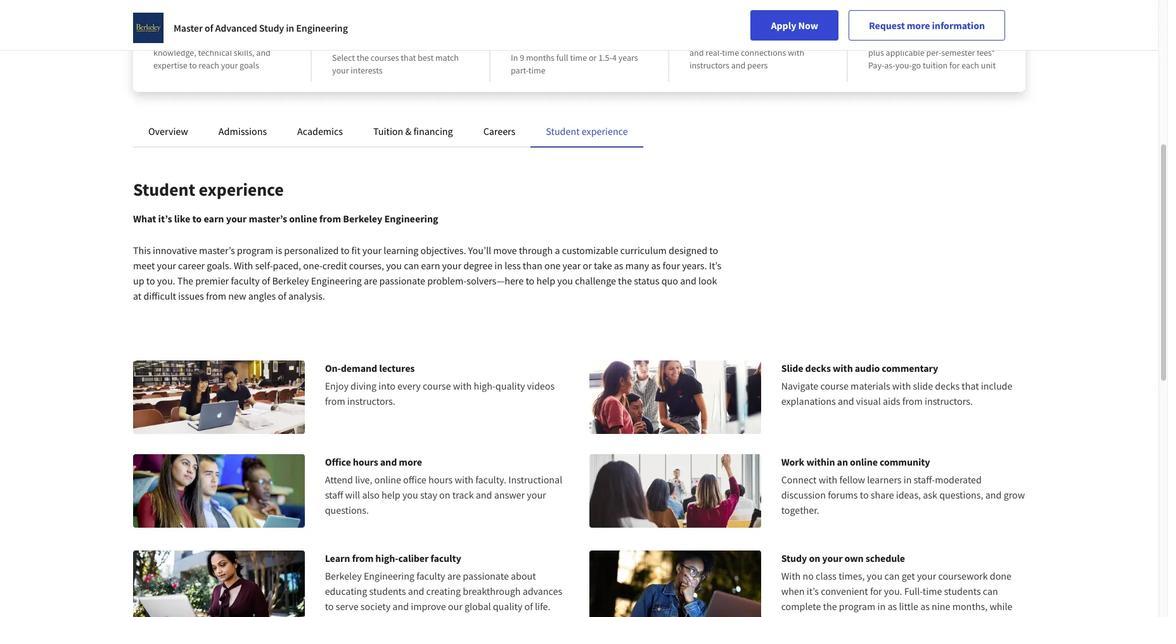 Task type: describe. For each thing, give the bounding box(es) containing it.
career inside this innovative master's program is personalized to fit your learning objectives. you'll move through a customizable curriculum designed to meet your career goals. with self-paced, one-credit courses, you can earn your degree in less than one year or take as many as four years. it's up to you. the premier faculty of berkeley engineering are passionate problem-solvers—here to help you challenge the status quo and look at difficult issues from new angles of analysis.
[[178, 259, 205, 272]]

to right up
[[146, 275, 155, 287]]

world-
[[332, 34, 368, 50]]

for inside study on your own schedule with no class times, you can get your coursework done when it's convenient for you. full-time students can complete the program in as little as nine months, while part-time students can complete the program in
[[871, 585, 883, 598]]

with up 'aids'
[[893, 380, 912, 393]]

premier
[[195, 275, 229, 287]]

one
[[545, 259, 561, 272]]

0 horizontal spatial study
[[259, 22, 284, 34]]

improve
[[411, 600, 446, 613]]

visual
[[857, 395, 881, 408]]

learn from high-caliber faculty berkeley engineering faculty are passionate about educating students and creating breakthrough advances to serve society and improve our global quality of life.
[[325, 552, 563, 613]]

through
[[519, 244, 553, 257]]

in left little
[[878, 600, 886, 613]]

100%
[[690, 16, 720, 32]]

can inside this innovative master's program is personalized to fit your learning objectives. you'll move through a customizable curriculum designed to meet your career goals. with self-paced, one-credit courses, you can earn your degree in less than one year or take as many as four years. it's up to you. the premier faculty of berkeley engineering are passionate problem-solvers—here to help you challenge the status quo and look at difficult issues from new angles of analysis.
[[404, 259, 419, 272]]

part- inside study on your own schedule with no class times, you can get your coursework done when it's convenient for you. full-time students can complete the program in as little as nine months, while part-time students can complete the program in
[[782, 616, 802, 618]]

attend
[[325, 474, 353, 486]]

you-
[[896, 60, 912, 71]]

difficult
[[144, 290, 176, 302]]

months
[[526, 52, 555, 63]]

learning inside this innovative master's program is personalized to fit your learning objectives. you'll move through a customizable curriculum designed to meet your career goals. with self-paced, one-credit courses, you can earn your degree in less than one year or take as many as four years. it's up to you. the premier faculty of berkeley engineering are passionate problem-solvers—here to help you challenge the status quo and look at difficult issues from new angles of analysis.
[[384, 244, 419, 257]]

and right office
[[380, 456, 397, 468]]

slide
[[782, 362, 804, 375]]

staff
[[325, 489, 343, 501]]

help inside office hours and more attend live, online office hours with faculty. instructional staff will also help you stay on track and answer your questions.
[[382, 489, 401, 501]]

and inside slide decks with audio commentary navigate course materials with slide decks that include explanations and visual aids from instructors.
[[838, 395, 855, 408]]

together.
[[782, 504, 820, 517]]

and inside work within an online community connect with fellow learners in staff-moderated discussion forums to share ideas, ask questions, and grow together.
[[986, 489, 1002, 501]]

total
[[939, 16, 964, 32]]

office hours and more attend live, online office hours with faculty. instructional staff will also help you stay on track and answer your questions.
[[325, 456, 563, 517]]

with inside on-demand lectures enjoy diving into every course with high-quality videos from instructors.
[[453, 380, 472, 393]]

our
[[448, 600, 463, 613]]

up
[[133, 275, 144, 287]]

quality inside learn from high-caliber faculty berkeley engineering faculty are passionate about educating students and creating breakthrough advances to serve society and improve our global quality of life.
[[493, 600, 523, 613]]

your up problem- at top left
[[442, 259, 462, 272]]

0 vertical spatial it's
[[158, 212, 172, 225]]

moderated
[[935, 474, 982, 486]]

passionate inside learn from high-caliber faculty berkeley engineering faculty are passionate about educating students and creating breakthrough advances to serve society and improve our global quality of life.
[[463, 570, 509, 583]]

online up personalized
[[289, 212, 318, 225]]

high- inside on-demand lectures enjoy diving into every course with high-quality videos from instructors.
[[474, 380, 496, 393]]

help inside this innovative master's program is personalized to fit your learning objectives. you'll move through a customizable curriculum designed to meet your career goals. with self-paced, one-credit courses, you can earn your degree in less than one year or take as many as four years. it's up to you. the premier faculty of berkeley engineering are passionate problem-solvers—here to help you challenge the status quo and look at difficult issues from new angles of analysis.
[[537, 275, 556, 287]]

your up goals.
[[226, 212, 247, 225]]

0 vertical spatial decks
[[806, 362, 831, 375]]

career inside advance your career gain cutting-edge engineering knowledge, technical skills, and expertise to reach your goals
[[229, 16, 263, 32]]

challenge
[[575, 275, 616, 287]]

courses
[[371, 52, 399, 63]]

also
[[362, 489, 380, 501]]

into
[[379, 380, 396, 393]]

1 vertical spatial unit
[[912, 34, 927, 46]]

$42,000 usd total tuition ($1,750 per unit  x  24 units = $42,000), plus applicable per-semester fees* pay-as-you-go tuition for each unit
[[869, 16, 1005, 71]]

your inside complete the 24-unit degree at your own pace in 9 months full time or 1.5-4 years part-time
[[564, 34, 589, 50]]

engineering inside this innovative master's program is personalized to fit your learning objectives. you'll move through a customizable curriculum designed to meet your career goals. with self-paced, one-credit courses, you can earn your degree in less than one year or take as many as four years. it's up to you. the premier faculty of berkeley engineering are passionate problem-solvers—here to help you challenge the status quo and look at difficult issues from new angles of analysis.
[[311, 275, 362, 287]]

the inside complete the 24-unit degree at your own pace in 9 months full time or 1.5-4 years part-time
[[566, 16, 584, 32]]

in inside this innovative master's program is personalized to fit your learning objectives. you'll move through a customizable curriculum designed to meet your career goals. with self-paced, one-credit courses, you can earn your degree in less than one year or take as many as four years. it's up to you. the premier faculty of berkeley engineering are passionate problem-solvers—here to help you challenge the status quo and look at difficult issues from new angles of analysis.
[[495, 259, 503, 272]]

banner background image
[[0, 0, 1159, 49]]

demand
[[341, 362, 377, 375]]

0 horizontal spatial experience
[[199, 178, 284, 201]]

your down the technical
[[221, 60, 238, 71]]

you. inside this innovative master's program is personalized to fit your learning objectives. you'll move through a customizable curriculum designed to meet your career goals. with self-paced, one-credit courses, you can earn your degree in less than one year or take as many as four years. it's up to you. the premier faculty of berkeley engineering are passionate problem-solvers—here to help you challenge the status quo and look at difficult issues from new angles of analysis.
[[157, 275, 175, 287]]

2 horizontal spatial students
[[945, 585, 981, 598]]

customizable
[[562, 244, 619, 257]]

slide
[[914, 380, 934, 393]]

to up it's
[[710, 244, 719, 257]]

9
[[520, 52, 525, 63]]

staff-
[[914, 474, 935, 486]]

1 horizontal spatial complete
[[879, 616, 919, 618]]

instructors
[[690, 60, 730, 71]]

x
[[928, 34, 932, 46]]

you. inside study on your own schedule with no class times, you can get your coursework done when it's convenient for you. full-time students can complete the program in as little as nine months, while part-time students can complete the program in
[[885, 585, 903, 598]]

($1,750
[[869, 34, 896, 46]]

0 vertical spatial berkeley
[[343, 212, 383, 225]]

the down nine
[[921, 616, 935, 618]]

4
[[613, 52, 617, 63]]

engineering up objectives.
[[385, 212, 439, 225]]

apply
[[771, 19, 797, 32]]

academics link
[[297, 125, 343, 138]]

you inside study on your own schedule with no class times, you can get your coursework done when it's convenient for you. full-time students can complete the program in as little as nine months, while part-time students can complete the program in
[[867, 570, 883, 583]]

your down innovative
[[157, 259, 176, 272]]

office
[[325, 456, 351, 468]]

uc berkeley college of engineering logo image
[[133, 13, 164, 43]]

apply now button
[[751, 10, 839, 41]]

to down than
[[526, 275, 535, 287]]

engineering up select
[[296, 22, 348, 34]]

1 horizontal spatial master's
[[249, 212, 287, 225]]

to inside work within an online community connect with fellow learners in staff-moderated discussion forums to share ideas, ask questions, and grow together.
[[860, 489, 869, 501]]

angles
[[248, 290, 276, 302]]

learners
[[868, 474, 902, 486]]

and inside this innovative master's program is personalized to fit your learning objectives. you'll move through a customizable curriculum designed to meet your career goals. with self-paced, one-credit courses, you can earn your degree in less than one year or take as many as four years. it's up to you. the premier faculty of berkeley engineering are passionate problem-solvers—here to help you challenge the status quo and look at difficult issues from new angles of analysis.
[[681, 275, 697, 287]]

with left audio
[[833, 362, 853, 375]]

can left get
[[885, 570, 900, 583]]

forums
[[828, 489, 858, 501]]

this innovative master's program is personalized to fit your learning objectives. you'll move through a customizable curriculum designed to meet your career goals. with self-paced, one-credit courses, you can earn your degree in less than one year or take as many as four years. it's up to you. the premier faculty of berkeley engineering are passionate problem-solvers—here to help you challenge the status quo and look at difficult issues from new angles of analysis.
[[133, 244, 722, 302]]

on-demand lectures enjoy diving into every course with high-quality videos from instructors.
[[325, 362, 555, 408]]

goals
[[240, 60, 259, 71]]

credit
[[323, 259, 347, 272]]

time right full
[[570, 52, 587, 63]]

1 horizontal spatial student
[[546, 125, 580, 138]]

to inside advance your career gain cutting-edge engineering knowledge, technical skills, and expertise to reach your goals
[[189, 60, 197, 71]]

earn inside this innovative master's program is personalized to fit your learning objectives. you'll move through a customizable curriculum designed to meet your career goals. with self-paced, one-credit courses, you can earn your degree in less than one year or take as many as four years. it's up to you. the premier faculty of berkeley engineering are passionate problem-solvers—here to help you challenge the status quo and look at difficult issues from new angles of analysis.
[[421, 259, 440, 272]]

tier,
[[416, 16, 437, 32]]

with inside office hours and more attend live, online office hours with faculty. instructional staff will also help you stay on track and answer your questions.
[[455, 474, 474, 486]]

paced,
[[273, 259, 301, 272]]

per
[[898, 34, 910, 46]]

advance your career gain cutting-edge engineering knowledge, technical skills, and expertise to reach your goals
[[153, 16, 271, 71]]

quo
[[662, 275, 679, 287]]

within
[[807, 456, 835, 468]]

1 vertical spatial decks
[[936, 380, 960, 393]]

part- inside complete the 24-unit degree at your own pace in 9 months full time or 1.5-4 years part-time
[[511, 65, 529, 76]]

time down months
[[529, 65, 546, 76]]

take
[[594, 259, 612, 272]]

months,
[[953, 600, 988, 613]]

your inside learn from top-tier, world-renowned faculty select the courses that best match your interests
[[332, 65, 349, 76]]

faculty up creating
[[417, 570, 446, 583]]

hands-
[[748, 34, 773, 46]]

to inside learn from high-caliber faculty berkeley engineering faculty are passionate about educating students and creating breakthrough advances to serve society and improve our global quality of life.
[[325, 600, 334, 613]]

stay
[[420, 489, 438, 501]]

time up nine
[[923, 585, 943, 598]]

on inside office hours and more attend live, online office hours with faculty. instructional staff will also help you stay on track and answer your questions.
[[440, 489, 451, 501]]

a
[[555, 244, 560, 257]]

0 horizontal spatial student experience
[[133, 178, 284, 201]]

what
[[133, 212, 156, 225]]

degree inside this innovative master's program is personalized to fit your learning objectives. you'll move through a customizable curriculum designed to meet your career goals. with self-paced, one-credit courses, you can earn your degree in less than one year or take as many as four years. it's up to you. the premier faculty of berkeley engineering are passionate problem-solvers—here to help you challenge the status quo and look at difficult issues from new angles of analysis.
[[464, 259, 493, 272]]

1 horizontal spatial student experience
[[546, 125, 628, 138]]

as left four
[[652, 259, 661, 272]]

are inside this innovative master's program is personalized to fit your learning objectives. you'll move through a customizable curriculum designed to meet your career goals. with self-paced, one-credit courses, you can earn your degree in less than one year or take as many as four years. it's up to you. the premier faculty of berkeley engineering are passionate problem-solvers—here to help you challenge the status quo and look at difficult issues from new angles of analysis.
[[364, 275, 378, 287]]

passionate inside this innovative master's program is personalized to fit your learning objectives. you'll move through a customizable curriculum designed to meet your career goals. with self-paced, one-credit courses, you can earn your degree in less than one year or take as many as four years. it's up to you. the premier faculty of berkeley engineering are passionate problem-solvers—here to help you challenge the status quo and look at difficult issues from new angles of analysis.
[[380, 275, 426, 287]]

you down year on the left top of the page
[[558, 275, 573, 287]]

breakthrough
[[463, 585, 521, 598]]

many
[[626, 259, 650, 272]]

select
[[332, 52, 355, 63]]

of inside learn from high-caliber faculty berkeley engineering faculty are passionate about educating students and creating breakthrough advances to serve society and improve our global quality of life.
[[525, 600, 533, 613]]

and down lecture
[[690, 47, 704, 58]]

1.5-
[[599, 52, 613, 63]]

full
[[557, 52, 569, 63]]

lecture
[[690, 34, 718, 46]]

enjoy
[[325, 380, 349, 393]]

$42,000
[[869, 16, 911, 32]]

degree inside complete the 24-unit degree at your own pace in 9 months full time or 1.5-4 years part-time
[[511, 34, 548, 50]]

or inside this innovative master's program is personalized to fit your learning objectives. you'll move through a customizable curriculum designed to meet your career goals. with self-paced, one-credit courses, you can earn your degree in less than one year or take as many as four years. it's up to you. the premier faculty of berkeley engineering are passionate problem-solvers—here to help you challenge the status quo and look at difficult issues from new angles of analysis.
[[583, 259, 592, 272]]

year
[[563, 259, 581, 272]]

2 vertical spatial unit
[[982, 60, 996, 71]]

with inside this innovative master's program is personalized to fit your learning objectives. you'll move through a customizable curriculum designed to meet your career goals. with self-paced, one-credit courses, you can earn your degree in less than one year or take as many as four years. it's up to you. the premier faculty of berkeley engineering are passionate problem-solvers—here to help you challenge the status quo and look at difficult issues from new angles of analysis.
[[234, 259, 253, 272]]

from up personalized
[[320, 212, 341, 225]]

it's
[[709, 259, 722, 272]]

of right master
[[205, 22, 213, 34]]

are inside learn from high-caliber faculty berkeley engineering faculty are passionate about educating students and creating breakthrough advances to serve society and improve our global quality of life.
[[448, 570, 461, 583]]

on-
[[325, 362, 341, 375]]

the inside this innovative master's program is personalized to fit your learning objectives. you'll move through a customizable curriculum designed to meet your career goals. with self-paced, one-credit courses, you can earn your degree in less than one year or take as many as four years. it's up to you. the premier faculty of berkeley engineering are passionate problem-solvers—here to help you challenge the status quo and look at difficult issues from new angles of analysis.
[[618, 275, 632, 287]]

videos
[[527, 380, 555, 393]]

goals.
[[207, 259, 232, 272]]

edge
[[201, 34, 219, 46]]

years
[[619, 52, 638, 63]]

0 vertical spatial tuition
[[966, 16, 1003, 32]]

master of advanced study in engineering
[[174, 22, 348, 34]]

unit inside complete the 24-unit degree at your own pace in 9 months full time or 1.5-4 years part-time
[[603, 16, 625, 32]]

and left peers
[[732, 60, 746, 71]]

2 vertical spatial program
[[937, 616, 974, 618]]

that inside slide decks with audio commentary navigate course materials with slide decks that include explanations and visual aids from instructors.
[[962, 380, 980, 393]]

questions.
[[325, 504, 369, 517]]

to right like
[[192, 212, 202, 225]]

from inside slide decks with audio commentary navigate course materials with slide decks that include explanations and visual aids from instructors.
[[903, 395, 923, 408]]

overview
[[148, 125, 188, 138]]

0 horizontal spatial tuition
[[923, 60, 948, 71]]

of right angles
[[278, 290, 287, 302]]

faculty right "caliber"
[[431, 552, 462, 565]]

as right take
[[614, 259, 624, 272]]

the down convenient
[[824, 600, 838, 613]]

in inside work within an online community connect with fellow learners in staff-moderated discussion forums to share ideas, ask questions, and grow together.
[[904, 474, 912, 486]]

or inside complete the 24-unit degree at your own pace in 9 months full time or 1.5-4 years part-time
[[589, 52, 597, 63]]

innovative
[[153, 244, 197, 257]]

courses,
[[349, 259, 384, 272]]

online inside work within an online community connect with fellow learners in staff-moderated discussion forums to share ideas, ask questions, and grow together.
[[850, 456, 878, 468]]

peers
[[748, 60, 768, 71]]

on inside study on your own schedule with no class times, you can get your coursework done when it's convenient for you. full-time students can complete the program in as little as nine months, while part-time students can complete the program in
[[809, 552, 821, 565]]

as-
[[885, 60, 896, 71]]



Task type: locate. For each thing, give the bounding box(es) containing it.
help right also
[[382, 489, 401, 501]]

career up engineering
[[229, 16, 263, 32]]

your
[[201, 16, 226, 32], [564, 34, 589, 50], [221, 60, 238, 71], [332, 65, 349, 76], [226, 212, 247, 225], [363, 244, 382, 257], [157, 259, 176, 272], [442, 259, 462, 272], [527, 489, 546, 501], [823, 552, 843, 565], [918, 570, 937, 583]]

than
[[523, 259, 543, 272]]

from up educating
[[352, 552, 374, 565]]

can down convenient
[[862, 616, 877, 618]]

master's up is
[[249, 212, 287, 225]]

caliber
[[398, 552, 429, 565]]

1 horizontal spatial help
[[537, 275, 556, 287]]

problem-
[[428, 275, 467, 287]]

as left nine
[[921, 600, 930, 613]]

like
[[174, 212, 190, 225]]

connect
[[782, 474, 817, 486]]

decks right slide
[[936, 380, 960, 393]]

from inside learn from top-tier, world-renowned faculty select the courses that best match your interests
[[365, 16, 391, 32]]

0 vertical spatial experience
[[582, 125, 628, 138]]

of left the life.
[[525, 600, 533, 613]]

1 vertical spatial high-
[[376, 552, 399, 565]]

hours
[[353, 456, 378, 468], [429, 474, 453, 486]]

0 vertical spatial unit
[[603, 16, 625, 32]]

that left best
[[401, 52, 416, 63]]

own up times,
[[845, 552, 864, 565]]

quality left videos
[[496, 380, 525, 393]]

your up class
[[823, 552, 843, 565]]

at inside this innovative master's program is personalized to fit your learning objectives. you'll move through a customizable curriculum designed to meet your career goals. with self-paced, one-credit courses, you can earn your degree in less than one year or take as many as four years. it's up to you. the premier faculty of berkeley engineering are passionate problem-solvers—here to help you challenge the status quo and look at difficult issues from new angles of analysis.
[[133, 290, 142, 302]]

0 vertical spatial at
[[551, 34, 562, 50]]

1 vertical spatial complete
[[879, 616, 919, 618]]

learning up courses,
[[384, 244, 419, 257]]

meet
[[133, 259, 155, 272]]

students up society
[[369, 585, 406, 598]]

2 horizontal spatial program
[[937, 616, 974, 618]]

1 vertical spatial are
[[448, 570, 461, 583]]

1 horizontal spatial it's
[[807, 585, 819, 598]]

1 horizontal spatial students
[[823, 616, 860, 618]]

1 horizontal spatial with
[[782, 570, 801, 583]]

in left the less
[[495, 259, 503, 272]]

in up ideas,
[[904, 474, 912, 486]]

career up 'the'
[[178, 259, 205, 272]]

0 horizontal spatial hours
[[353, 456, 378, 468]]

online up videos,
[[722, 16, 756, 32]]

discussion
[[782, 489, 826, 501]]

fellow
[[840, 474, 866, 486]]

the down many on the right
[[618, 275, 632, 287]]

berkeley inside learn from high-caliber faculty berkeley engineering faculty are passionate about educating students and creating breakthrough advances to serve society and improve our global quality of life.
[[325, 570, 362, 583]]

decks up the navigate
[[806, 362, 831, 375]]

2 horizontal spatial unit
[[982, 60, 996, 71]]

master's inside this innovative master's program is personalized to fit your learning objectives. you'll move through a customizable curriculum designed to meet your career goals. with self-paced, one-credit courses, you can earn your degree in less than one year or take as many as four years. it's up to you. the premier faculty of berkeley engineering are passionate problem-solvers—here to help you challenge the status quo and look at difficult issues from new angles of analysis.
[[199, 244, 235, 257]]

0 horizontal spatial help
[[382, 489, 401, 501]]

time inside the 100% online learning lecture videos, hands-on projects, and real-time connections with instructors and peers
[[723, 47, 739, 58]]

with up when
[[782, 570, 801, 583]]

faculty up new
[[231, 275, 260, 287]]

0 vertical spatial with
[[234, 259, 253, 272]]

0 horizontal spatial are
[[364, 275, 378, 287]]

your right "fit" on the top left of the page
[[363, 244, 382, 257]]

for down semester
[[950, 60, 960, 71]]

your up edge
[[201, 16, 226, 32]]

and down faculty.
[[476, 489, 492, 501]]

connections
[[741, 47, 787, 58]]

1 horizontal spatial passionate
[[463, 570, 509, 583]]

student right "careers"
[[546, 125, 580, 138]]

1 vertical spatial berkeley
[[272, 275, 309, 287]]

serve
[[336, 600, 359, 613]]

with up track
[[455, 474, 474, 486]]

0 horizontal spatial at
[[133, 290, 142, 302]]

students down convenient
[[823, 616, 860, 618]]

with inside work within an online community connect with fellow learners in staff-moderated discussion forums to share ideas, ask questions, and grow together.
[[819, 474, 838, 486]]

0 vertical spatial learn
[[332, 16, 363, 32]]

high- inside learn from high-caliber faculty berkeley engineering faculty are passionate about educating students and creating breakthrough advances to serve society and improve our global quality of life.
[[376, 552, 399, 565]]

1 horizontal spatial experience
[[582, 125, 628, 138]]

real-
[[706, 47, 723, 58]]

0 vertical spatial more
[[907, 19, 931, 32]]

or left 1.5-
[[589, 52, 597, 63]]

0 horizontal spatial own
[[591, 34, 614, 50]]

track
[[453, 489, 474, 501]]

1 vertical spatial that
[[962, 380, 980, 393]]

1 vertical spatial for
[[871, 585, 883, 598]]

creating
[[427, 585, 461, 598]]

each
[[962, 60, 980, 71]]

0 horizontal spatial instructors.
[[347, 395, 396, 408]]

go
[[912, 60, 922, 71]]

course inside on-demand lectures enjoy diving into every course with high-quality videos from instructors.
[[423, 380, 451, 393]]

faculty
[[425, 34, 462, 50], [231, 275, 260, 287], [431, 552, 462, 565], [417, 570, 446, 583]]

study inside study on your own schedule with no class times, you can get your coursework done when it's convenient for you. full-time students can complete the program in as little as nine months, while part-time students can complete the program in
[[782, 552, 807, 565]]

2 course from the left
[[821, 380, 849, 393]]

from down enjoy
[[325, 395, 345, 408]]

1 vertical spatial experience
[[199, 178, 284, 201]]

1 horizontal spatial you.
[[885, 585, 903, 598]]

1 horizontal spatial hours
[[429, 474, 453, 486]]

0 vertical spatial degree
[[511, 34, 548, 50]]

and up improve
[[408, 585, 425, 598]]

you'll
[[468, 244, 492, 257]]

move
[[494, 244, 517, 257]]

berkeley down paced,
[[272, 275, 309, 287]]

0 horizontal spatial for
[[871, 585, 883, 598]]

0 horizontal spatial earn
[[204, 212, 224, 225]]

1 horizontal spatial unit
[[912, 34, 927, 46]]

1 horizontal spatial decks
[[936, 380, 960, 393]]

tuition
[[374, 125, 404, 138]]

more inside office hours and more attend live, online office hours with faculty. instructional staff will also help you stay on track and answer your questions.
[[399, 456, 422, 468]]

berkeley inside this innovative master's program is personalized to fit your learning objectives. you'll move through a customizable curriculum designed to meet your career goals. with self-paced, one-credit courses, you can earn your degree in less than one year or take as many as four years. it's up to you. the premier faculty of berkeley engineering are passionate problem-solvers—here to help you challenge the status quo and look at difficult issues from new angles of analysis.
[[272, 275, 309, 287]]

course inside slide decks with audio commentary navigate course materials with slide decks that include explanations and visual aids from instructors.
[[821, 380, 849, 393]]

with inside study on your own schedule with no class times, you can get your coursework done when it's convenient for you. full-time students can complete the program in as little as nine months, while part-time students can complete the program in
[[782, 570, 801, 583]]

0 vertical spatial hours
[[353, 456, 378, 468]]

it's down no
[[807, 585, 819, 598]]

work within an online community connect with fellow learners in staff-moderated discussion forums to share ideas, ask questions, and grow together.
[[782, 456, 1026, 517]]

own inside study on your own schedule with no class times, you can get your coursework done when it's convenient for you. full-time students can complete the program in as little as nine months, while part-time students can complete the program in
[[845, 552, 864, 565]]

gain
[[153, 34, 170, 46]]

learn up educating
[[325, 552, 350, 565]]

2 vertical spatial on
[[809, 552, 821, 565]]

advance
[[153, 16, 199, 32]]

community
[[880, 456, 931, 468]]

you right courses,
[[386, 259, 402, 272]]

learn for learn from high-caliber faculty
[[325, 552, 350, 565]]

0 vertical spatial own
[[591, 34, 614, 50]]

on up no
[[809, 552, 821, 565]]

1 instructors. from the left
[[347, 395, 396, 408]]

1 vertical spatial tuition
[[923, 60, 948, 71]]

study up no
[[782, 552, 807, 565]]

1 horizontal spatial high-
[[474, 380, 496, 393]]

0 vertical spatial you.
[[157, 275, 175, 287]]

can down done
[[983, 585, 999, 598]]

course right every
[[423, 380, 451, 393]]

part- down when
[[782, 616, 802, 618]]

to left share
[[860, 489, 869, 501]]

0 vertical spatial on
[[773, 34, 783, 46]]

of down "self-"
[[262, 275, 270, 287]]

ideas,
[[897, 489, 921, 501]]

time down when
[[802, 616, 821, 618]]

and left grow
[[986, 489, 1002, 501]]

program
[[237, 244, 274, 257], [840, 600, 876, 613], [937, 616, 974, 618]]

learning up projects,
[[759, 16, 803, 32]]

tuition
[[966, 16, 1003, 32], [923, 60, 948, 71]]

more inside "button"
[[907, 19, 931, 32]]

0 horizontal spatial complete
[[782, 600, 822, 613]]

the inside learn from top-tier, world-renowned faculty select the courses that best match your interests
[[357, 52, 369, 63]]

new
[[228, 290, 246, 302]]

is
[[276, 244, 282, 257]]

0 horizontal spatial part-
[[511, 65, 529, 76]]

it's inside study on your own schedule with no class times, you can get your coursework done when it's convenient for you. full-time students can complete the program in as little as nine months, while part-time students can complete the program in
[[807, 585, 819, 598]]

program inside this innovative master's program is personalized to fit your learning objectives. you'll move through a customizable curriculum designed to meet your career goals. with self-paced, one-credit courses, you can earn your degree in less than one year or take as many as four years. it's up to you. the premier faculty of berkeley engineering are passionate problem-solvers—here to help you challenge the status quo and look at difficult issues from new angles of analysis.
[[237, 244, 274, 257]]

program up "self-"
[[237, 244, 274, 257]]

nine
[[932, 600, 951, 613]]

expertise
[[153, 60, 187, 71]]

0 vertical spatial are
[[364, 275, 378, 287]]

learn inside learn from top-tier, world-renowned faculty select the courses that best match your interests
[[332, 16, 363, 32]]

questions,
[[940, 489, 984, 501]]

class
[[816, 570, 837, 583]]

1 vertical spatial student
[[133, 178, 195, 201]]

with left "self-"
[[234, 259, 253, 272]]

request more information
[[869, 19, 985, 32]]

1 vertical spatial or
[[583, 259, 592, 272]]

on down apply
[[773, 34, 783, 46]]

advanced
[[215, 22, 257, 34]]

or down the customizable
[[583, 259, 592, 272]]

at inside complete the 24-unit degree at your own pace in 9 months full time or 1.5-4 years part-time
[[551, 34, 562, 50]]

0 horizontal spatial with
[[234, 259, 253, 272]]

1 horizontal spatial own
[[845, 552, 864, 565]]

0 horizontal spatial more
[[399, 456, 422, 468]]

for right convenient
[[871, 585, 883, 598]]

you. up difficult
[[157, 275, 175, 287]]

master's up goals.
[[199, 244, 235, 257]]

self-
[[255, 259, 273, 272]]

0 vertical spatial earn
[[204, 212, 224, 225]]

1 vertical spatial career
[[178, 259, 205, 272]]

can right courses,
[[404, 259, 419, 272]]

you. left full- on the right bottom of page
[[885, 585, 903, 598]]

1 vertical spatial earn
[[421, 259, 440, 272]]

live,
[[355, 474, 373, 486]]

the
[[566, 16, 584, 32], [357, 52, 369, 63], [618, 275, 632, 287], [824, 600, 838, 613], [921, 616, 935, 618]]

hours up live,
[[353, 456, 378, 468]]

on inside the 100% online learning lecture videos, hands-on projects, and real-time connections with instructors and peers
[[773, 34, 783, 46]]

instructors. down slide
[[925, 395, 973, 408]]

0 vertical spatial study
[[259, 22, 284, 34]]

are up creating
[[448, 570, 461, 583]]

high- left videos
[[474, 380, 496, 393]]

0 horizontal spatial it's
[[158, 212, 172, 225]]

quality down breakthrough
[[493, 600, 523, 613]]

=
[[965, 34, 969, 46]]

learning
[[759, 16, 803, 32], [384, 244, 419, 257]]

0 vertical spatial part-
[[511, 65, 529, 76]]

0 horizontal spatial master's
[[199, 244, 235, 257]]

office
[[403, 474, 427, 486]]

1 vertical spatial learn
[[325, 552, 350, 565]]

hours up stay
[[429, 474, 453, 486]]

0 vertical spatial learning
[[759, 16, 803, 32]]

with right every
[[453, 380, 472, 393]]

part-
[[511, 65, 529, 76], [782, 616, 802, 618]]

learn for learn from top-tier, world-renowned faculty
[[332, 16, 363, 32]]

learning inside the 100% online learning lecture videos, hands-on projects, and real-time connections with instructors and peers
[[759, 16, 803, 32]]

1 vertical spatial part-
[[782, 616, 802, 618]]

to left the reach
[[189, 60, 197, 71]]

0 horizontal spatial you.
[[157, 275, 175, 287]]

0 horizontal spatial on
[[440, 489, 451, 501]]

every
[[398, 380, 421, 393]]

reach
[[199, 60, 219, 71]]

quality inside on-demand lectures enjoy diving into every course with high-quality videos from instructors.
[[496, 380, 525, 393]]

and down the years.
[[681, 275, 697, 287]]

coursework
[[939, 570, 988, 583]]

study on your own schedule with no class times, you can get your coursework done when it's convenient for you. full-time students can complete the program in as little as nine months, while part-time students can complete the program in 
[[782, 552, 1013, 618]]

online inside office hours and more attend live, online office hours with faculty. instructional staff will also help you stay on track and answer your questions.
[[375, 474, 401, 486]]

engineering inside learn from high-caliber faculty berkeley engineering faculty are passionate about educating students and creating breakthrough advances to serve society and improve our global quality of life.
[[364, 570, 415, 583]]

to left "fit" on the top left of the page
[[341, 244, 350, 257]]

0 vertical spatial that
[[401, 52, 416, 63]]

online inside the 100% online learning lecture videos, hands-on projects, and real-time connections with instructors and peers
[[722, 16, 756, 32]]

berkeley
[[343, 212, 383, 225], [272, 275, 309, 287], [325, 570, 362, 583]]

with inside the 100% online learning lecture videos, hands-on projects, and real-time connections with instructors and peers
[[788, 47, 805, 58]]

designed
[[669, 244, 708, 257]]

instructors. inside slide decks with audio commentary navigate course materials with slide decks that include explanations and visual aids from instructors.
[[925, 395, 973, 408]]

high- up society
[[376, 552, 399, 565]]

you down office
[[403, 489, 418, 501]]

24
[[934, 34, 943, 46]]

0 horizontal spatial students
[[369, 585, 406, 598]]

2 horizontal spatial on
[[809, 552, 821, 565]]

0 horizontal spatial degree
[[464, 259, 493, 272]]

on right stay
[[440, 489, 451, 501]]

at down up
[[133, 290, 142, 302]]

about
[[511, 570, 536, 583]]

careers link
[[484, 125, 516, 138]]

0 horizontal spatial high-
[[376, 552, 399, 565]]

personalized
[[284, 244, 339, 257]]

years.
[[682, 259, 707, 272]]

will
[[345, 489, 360, 501]]

0 horizontal spatial program
[[237, 244, 274, 257]]

complete down when
[[782, 600, 822, 613]]

1 vertical spatial master's
[[199, 244, 235, 257]]

1 course from the left
[[423, 380, 451, 393]]

you.
[[157, 275, 175, 287], [885, 585, 903, 598]]

issues
[[178, 290, 204, 302]]

interests
[[351, 65, 383, 76]]

tuition & financing
[[374, 125, 453, 138]]

answer
[[494, 489, 525, 501]]

financing
[[414, 125, 453, 138]]

faculty inside this innovative master's program is personalized to fit your learning objectives. you'll move through a customizable curriculum designed to meet your career goals. with self-paced, one-credit courses, you can earn your degree in less than one year or take as many as four years. it's up to you. the premier faculty of berkeley engineering are passionate problem-solvers—here to help you challenge the status quo and look at difficult issues from new angles of analysis.
[[231, 275, 260, 287]]

materials
[[851, 380, 891, 393]]

you inside office hours and more attend live, online office hours with faculty. instructional staff will also help you stay on track and answer your questions.
[[403, 489, 418, 501]]

skills,
[[234, 47, 255, 58]]

faculty.
[[476, 474, 507, 486]]

at up full
[[551, 34, 562, 50]]

online up fellow
[[850, 456, 878, 468]]

complete the 24-unit degree at your own pace in 9 months full time or 1.5-4 years part-time
[[511, 16, 642, 76]]

1 vertical spatial own
[[845, 552, 864, 565]]

1 vertical spatial with
[[782, 570, 801, 583]]

schedule
[[866, 552, 906, 565]]

0 horizontal spatial that
[[401, 52, 416, 63]]

1 vertical spatial quality
[[493, 600, 523, 613]]

society
[[361, 600, 391, 613]]

diving
[[351, 380, 377, 393]]

top-
[[394, 16, 416, 32]]

1 horizontal spatial on
[[773, 34, 783, 46]]

0 horizontal spatial course
[[423, 380, 451, 393]]

instructors. inside on-demand lectures enjoy diving into every course with high-quality videos from instructors.
[[347, 395, 396, 408]]

own inside complete the 24-unit degree at your own pace in 9 months full time or 1.5-4 years part-time
[[591, 34, 614, 50]]

1 horizontal spatial learning
[[759, 16, 803, 32]]

own
[[591, 34, 614, 50], [845, 552, 864, 565]]

global
[[465, 600, 491, 613]]

1 horizontal spatial instructors.
[[925, 395, 973, 408]]

in
[[511, 52, 518, 63]]

that inside learn from top-tier, world-renowned faculty select the courses that best match your interests
[[401, 52, 416, 63]]

learn inside learn from high-caliber faculty berkeley engineering faculty are passionate about educating students and creating breakthrough advances to serve society and improve our global quality of life.
[[325, 552, 350, 565]]

for inside $42,000 usd total tuition ($1,750 per unit  x  24 units = $42,000), plus applicable per-semester fees* pay-as-you-go tuition for each unit
[[950, 60, 960, 71]]

unit down fees*
[[982, 60, 996, 71]]

high-
[[474, 380, 496, 393], [376, 552, 399, 565]]

the up interests on the top of page
[[357, 52, 369, 63]]

learn up "world-"
[[332, 16, 363, 32]]

are down courses,
[[364, 275, 378, 287]]

study
[[259, 22, 284, 34], [782, 552, 807, 565]]

your inside office hours and more attend live, online office hours with faculty. instructional staff will also help you stay on track and answer your questions.
[[527, 489, 546, 501]]

tuition up $42,000),
[[966, 16, 1003, 32]]

1 horizontal spatial at
[[551, 34, 562, 50]]

with down within
[[819, 474, 838, 486]]

0 vertical spatial career
[[229, 16, 263, 32]]

to
[[189, 60, 197, 71], [192, 212, 202, 225], [341, 244, 350, 257], [710, 244, 719, 257], [146, 275, 155, 287], [526, 275, 535, 287], [860, 489, 869, 501], [325, 600, 334, 613]]

0 horizontal spatial passionate
[[380, 275, 426, 287]]

1 horizontal spatial more
[[907, 19, 931, 32]]

cutting-
[[172, 34, 201, 46]]

1 horizontal spatial for
[[950, 60, 960, 71]]

your up full
[[564, 34, 589, 50]]

complete
[[511, 16, 563, 32]]

students inside learn from high-caliber faculty berkeley engineering faculty are passionate about educating students and creating breakthrough advances to serve society and improve our global quality of life.
[[369, 585, 406, 598]]

2 instructors. from the left
[[925, 395, 973, 408]]

1 vertical spatial program
[[840, 600, 876, 613]]

more up the "x" at top
[[907, 19, 931, 32]]

you down schedule
[[867, 570, 883, 583]]

faculty inside learn from top-tier, world-renowned faculty select the courses that best match your interests
[[425, 34, 462, 50]]

berkeley up "fit" on the top left of the page
[[343, 212, 383, 225]]

earn
[[204, 212, 224, 225], [421, 259, 440, 272]]

from inside this innovative master's program is personalized to fit your learning objectives. you'll move through a customizable curriculum designed to meet your career goals. with self-paced, one-credit courses, you can earn your degree in less than one year or take as many as four years. it's up to you. the premier faculty of berkeley engineering are passionate problem-solvers—here to help you challenge the status quo and look at difficult issues from new angles of analysis.
[[206, 290, 226, 302]]

from inside on-demand lectures enjoy diving into every course with high-quality videos from instructors.
[[325, 395, 345, 408]]

1 horizontal spatial tuition
[[966, 16, 1003, 32]]

as left little
[[888, 600, 897, 613]]

in right engineering
[[286, 22, 294, 34]]

in down months,
[[976, 616, 984, 618]]

1 horizontal spatial career
[[229, 16, 263, 32]]

1 vertical spatial study
[[782, 552, 807, 565]]

0 horizontal spatial decks
[[806, 362, 831, 375]]

your right get
[[918, 570, 937, 583]]

0 vertical spatial help
[[537, 275, 556, 287]]

and inside advance your career gain cutting-edge engineering knowledge, technical skills, and expertise to reach your goals
[[256, 47, 271, 58]]

1 horizontal spatial part-
[[782, 616, 802, 618]]

tuition down per-
[[923, 60, 948, 71]]

experience
[[582, 125, 628, 138], [199, 178, 284, 201]]

degree down you'll
[[464, 259, 493, 272]]

from inside learn from high-caliber faculty berkeley engineering faculty are passionate about educating students and creating breakthrough advances to serve society and improve our global quality of life.
[[352, 552, 374, 565]]

24-
[[586, 16, 603, 32]]

information
[[933, 19, 985, 32]]

that
[[401, 52, 416, 63], [962, 380, 980, 393]]

2 vertical spatial berkeley
[[325, 570, 362, 583]]

lectures
[[379, 362, 415, 375]]

and right society
[[393, 600, 409, 613]]



Task type: vqa. For each thing, say whether or not it's contained in the screenshot.
solve
no



